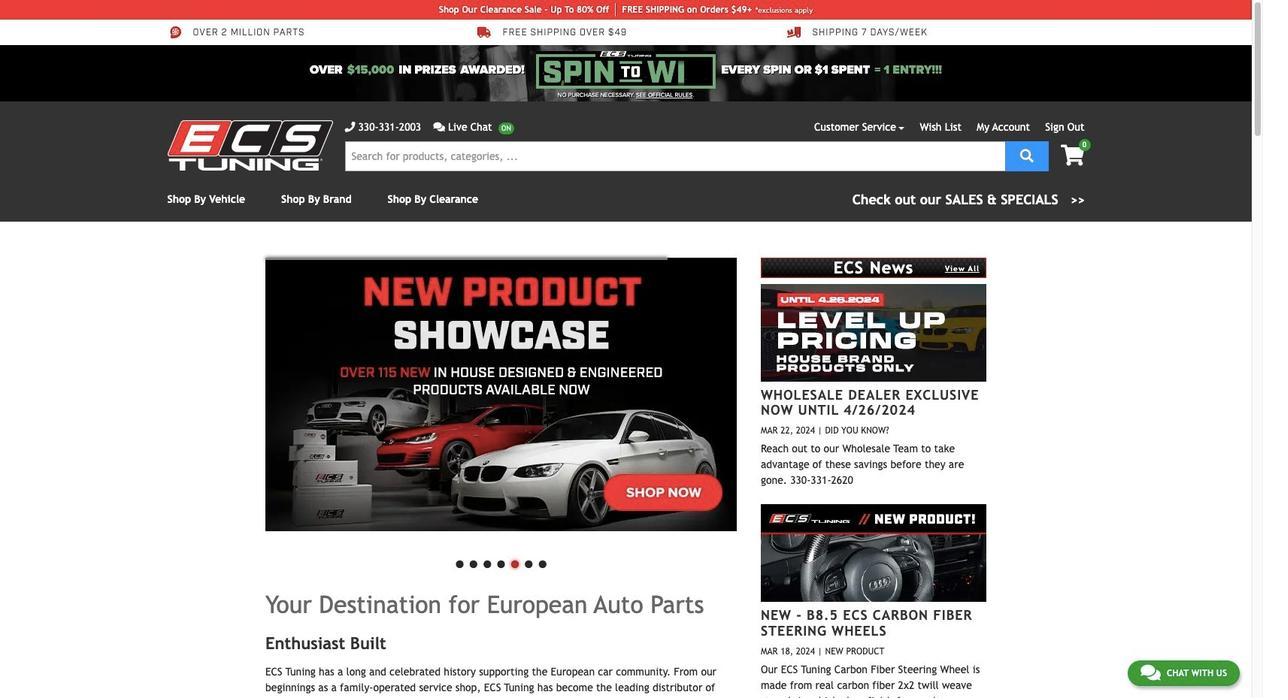Task type: vqa. For each thing, say whether or not it's contained in the screenshot.
phone image
yes



Task type: locate. For each thing, give the bounding box(es) containing it.
search image
[[1021, 149, 1034, 162]]

comments image
[[433, 122, 445, 132], [1141, 664, 1161, 682]]

wholesale dealer exclusive now until 4/26/2024 image
[[761, 284, 987, 382]]

ecs tuning 'spin to win' contest logo image
[[537, 51, 716, 89]]

1 horizontal spatial comments image
[[1141, 664, 1161, 682]]

phone image
[[345, 122, 355, 132]]

1 vertical spatial comments image
[[1141, 664, 1161, 682]]

0 vertical spatial comments image
[[433, 122, 445, 132]]

Search text field
[[345, 141, 1006, 172]]

0 horizontal spatial comments image
[[433, 122, 445, 132]]



Task type: describe. For each thing, give the bounding box(es) containing it.
shopping cart image
[[1062, 145, 1085, 166]]

ecs tuning image
[[167, 120, 333, 171]]

new - b8.5 ecs carbon fiber steering wheels image
[[761, 505, 987, 603]]

generic - monthly recap image
[[266, 258, 737, 532]]



